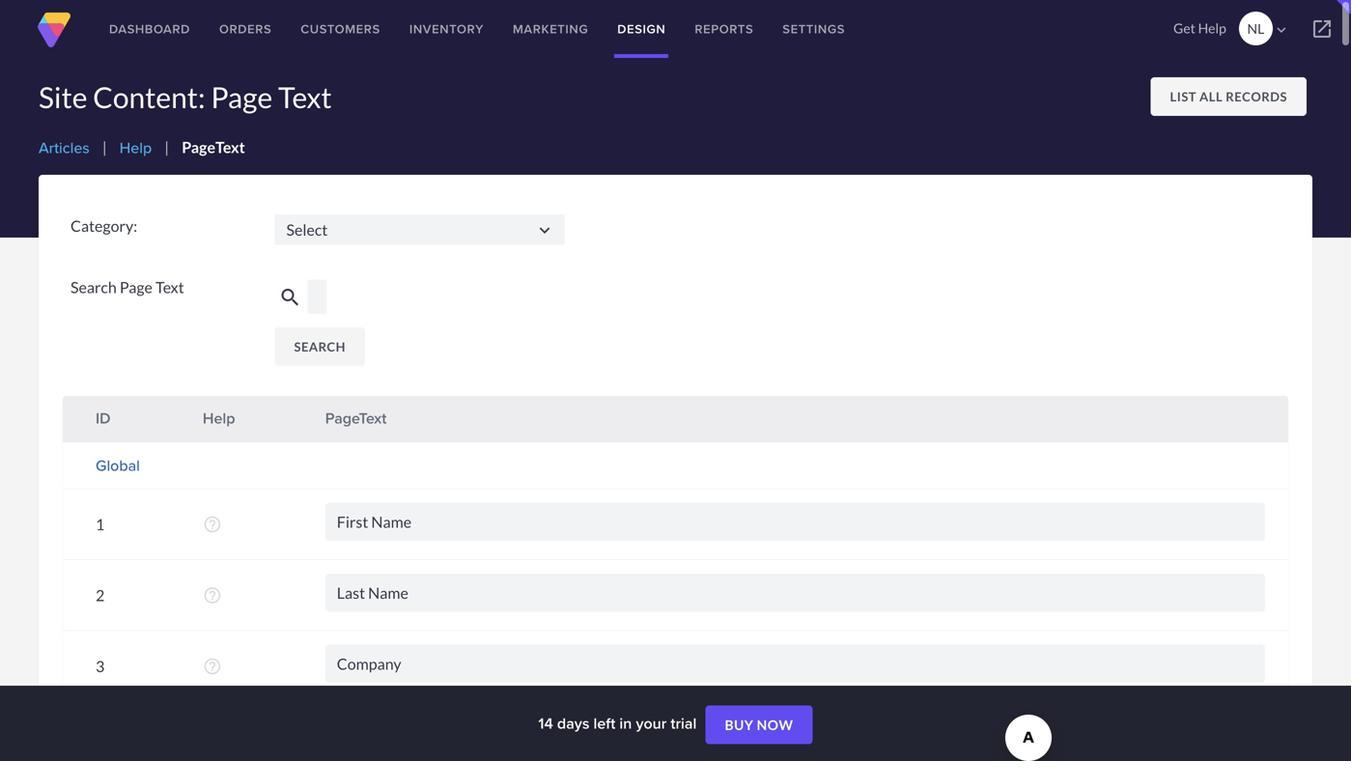 Task type: locate. For each thing, give the bounding box(es) containing it.
search
[[71, 277, 117, 296], [294, 339, 346, 354]]

content:
[[93, 80, 205, 114]]

0 vertical spatial page
[[211, 80, 273, 114]]

0 horizontal spatial pagetext
[[182, 137, 245, 156]]

help_outline for 3
[[203, 656, 222, 675]]

help link
[[120, 136, 152, 158]]

search text field
[[306, 277, 329, 315]]

1 vertical spatial help
[[120, 136, 152, 158]]

search button
[[275, 327, 365, 366]]

page
[[211, 80, 273, 114], [120, 277, 153, 296]]

2 horizontal spatial help
[[1198, 20, 1226, 36]]

help_outline
[[203, 514, 222, 533], [203, 585, 222, 604], [203, 656, 222, 675]]

site content: page text
[[39, 80, 332, 114]]

1 horizontal spatial search
[[294, 339, 346, 354]]

1 horizontal spatial text
[[278, 80, 332, 114]]

text
[[278, 80, 332, 114], [156, 277, 184, 296]]

None text field
[[275, 214, 565, 244]]

succeed online with volusion's shopping cart software image
[[35, 13, 73, 47]]

None text field
[[325, 502, 1265, 540], [325, 573, 1265, 611], [325, 644, 1265, 682], [325, 502, 1265, 540], [325, 573, 1265, 611], [325, 644, 1265, 682]]

2 vertical spatial help_outline
[[203, 656, 222, 675]]

help
[[1198, 20, 1226, 36], [120, 136, 152, 158], [203, 406, 235, 429]]

list
[[1170, 89, 1197, 104]]

search down the search text field
[[294, 339, 346, 354]]

search page text
[[71, 277, 184, 296]]

 link
[[1293, 0, 1351, 58]]

1 vertical spatial help_outline
[[203, 585, 222, 604]]

1 vertical spatial page
[[120, 277, 153, 296]]

1 horizontal spatial help
[[203, 406, 235, 429]]

pagetext down "search" 'button' on the top of the page
[[325, 406, 387, 429]]

1 horizontal spatial |
[[164, 137, 169, 156]]

search for search page text
[[71, 277, 117, 296]]

pagetext down site content: page text
[[182, 137, 245, 156]]

|
[[102, 137, 107, 156], [164, 137, 169, 156]]

1 vertical spatial text
[[156, 277, 184, 296]]

get
[[1174, 20, 1196, 36]]

2 help_outline from the top
[[203, 585, 222, 604]]

0 vertical spatial pagetext
[[182, 137, 245, 156]]

0 horizontal spatial text
[[156, 277, 184, 296]]

0 horizontal spatial page
[[120, 277, 153, 296]]

site
[[39, 80, 87, 114]]

0 horizontal spatial |
[[102, 137, 107, 156]]

0 vertical spatial help
[[1198, 20, 1226, 36]]

help_outline for 2
[[203, 585, 222, 604]]

1 help_outline from the top
[[203, 514, 222, 533]]

nl 
[[1247, 20, 1290, 39]]

1 vertical spatial pagetext
[[325, 406, 387, 429]]

1 horizontal spatial pagetext
[[325, 406, 387, 429]]

left
[[593, 712, 616, 735]]

page down category:
[[120, 277, 153, 296]]

page up the pagetext link
[[211, 80, 273, 114]]

reports
[[695, 20, 754, 38]]

0 vertical spatial help_outline
[[203, 514, 222, 533]]

orders
[[219, 20, 272, 38]]

0 vertical spatial text
[[278, 80, 332, 114]]

0 horizontal spatial search
[[71, 277, 117, 296]]

3 help_outline from the top
[[203, 656, 222, 675]]

search inside "search" 'button'
[[294, 339, 346, 354]]

search down category:
[[71, 277, 117, 296]]

pagetext
[[182, 137, 245, 156], [325, 406, 387, 429]]

| right help link
[[164, 137, 169, 156]]

nl
[[1247, 20, 1265, 37]]

| left help link
[[102, 137, 107, 156]]

1 horizontal spatial page
[[211, 80, 273, 114]]

buy
[[725, 717, 754, 733]]

list all records link
[[1151, 77, 1307, 116]]

dashboard link
[[95, 0, 205, 58]]

0 horizontal spatial help
[[120, 136, 152, 158]]

0 vertical spatial search
[[71, 277, 117, 296]]

list all records
[[1170, 89, 1287, 104]]

1 vertical spatial search
[[294, 339, 346, 354]]

your
[[636, 712, 667, 735]]

help_outline for 1
[[203, 514, 222, 533]]



Task type: describe. For each thing, give the bounding box(es) containing it.
trial
[[671, 712, 697, 735]]

2 | from the left
[[164, 137, 169, 156]]

buy now
[[725, 717, 793, 733]]

buy now link
[[705, 706, 813, 744]]

3
[[96, 656, 105, 675]]

articles link
[[39, 136, 90, 158]]

1 | from the left
[[102, 137, 107, 156]]

1
[[96, 514, 105, 533]]

get help
[[1174, 20, 1226, 36]]

customers
[[301, 20, 380, 38]]

inventory
[[409, 20, 484, 38]]

design
[[617, 20, 666, 38]]

dashboard
[[109, 20, 190, 38]]

search
[[279, 285, 302, 309]]

global
[[96, 453, 140, 476]]


[[1273, 21, 1290, 39]]

2 vertical spatial help
[[203, 406, 235, 429]]

in
[[619, 712, 632, 735]]

days
[[557, 712, 590, 735]]

pagetext link
[[182, 137, 245, 156]]

search for search
[[294, 339, 346, 354]]


[[535, 220, 555, 240]]

14
[[538, 712, 553, 735]]

global link
[[96, 453, 140, 476]]

records
[[1226, 89, 1287, 104]]

articles
[[39, 136, 90, 158]]

category:
[[71, 216, 137, 235]]

2
[[96, 585, 105, 604]]


[[1311, 17, 1334, 41]]

id
[[96, 406, 111, 429]]

settings
[[783, 20, 845, 38]]

marketing
[[513, 20, 588, 38]]

14 days left in your trial
[[538, 712, 701, 735]]

now
[[757, 717, 793, 733]]

all
[[1200, 89, 1223, 104]]



Task type: vqa. For each thing, say whether or not it's contained in the screenshot.
14 DAYS LEFT IN YOUR TRIAL
yes



